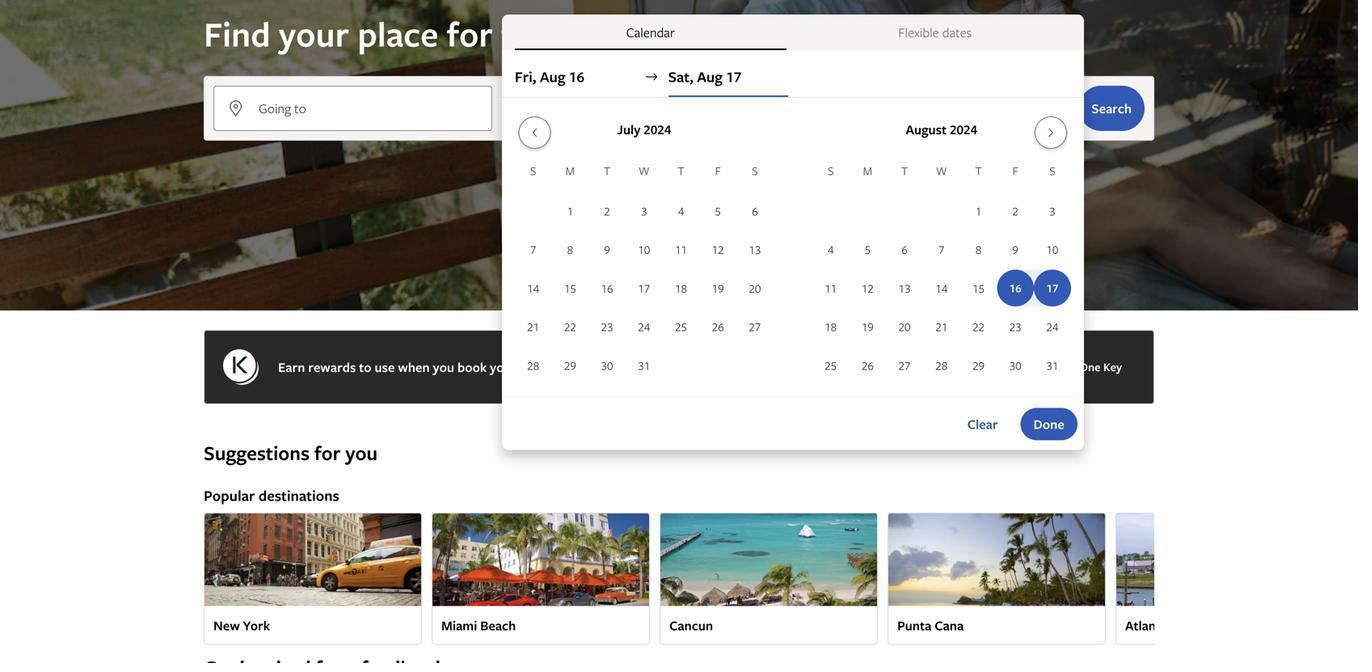 Task type: locate. For each thing, give the bounding box(es) containing it.
25 up expedia,
[[675, 319, 687, 334]]

13 button
[[737, 231, 774, 268], [887, 270, 923, 307]]

29 up clear "button"
[[973, 358, 985, 373]]

1 3 from the left
[[641, 203, 647, 219]]

14 for first the 14 button from the left
[[527, 280, 540, 296]]

4 s from the left
[[1050, 163, 1056, 178]]

24 inside august 2024 element
[[1047, 319, 1059, 334]]

0 horizontal spatial 4 button
[[663, 192, 700, 229]]

12 inside august 2024 element
[[862, 280, 874, 296]]

t down aug 16 - aug 17 button on the top of the page
[[678, 163, 685, 178]]

2 29 from the left
[[973, 358, 985, 373]]

1 15 from the left
[[564, 280, 576, 296]]

29 for second 29 button from right
[[564, 358, 576, 373]]

2 14 from the left
[[936, 280, 948, 296]]

your right "find"
[[279, 11, 349, 57]]

31 button up done on the bottom right of the page
[[1034, 347, 1071, 384]]

2 21 from the left
[[936, 319, 948, 334]]

1 14 from the left
[[527, 280, 540, 296]]

soho - tribeca which includes street scenes and a city image
[[204, 513, 422, 606]]

6
[[752, 203, 758, 219], [902, 242, 908, 257]]

1 14 button from the left
[[515, 270, 552, 307]]

2024 for july 2024
[[644, 121, 671, 138]]

popular destinations
[[204, 486, 339, 505]]

8 inside july 2024 'element'
[[567, 242, 573, 257]]

0 horizontal spatial 18
[[675, 280, 687, 296]]

1 21 button from the left
[[515, 308, 552, 345]]

0 vertical spatial for
[[447, 11, 493, 57]]

24
[[638, 319, 650, 334], [1047, 319, 1059, 334]]

16 inside button
[[601, 280, 613, 296]]

0 horizontal spatial 6
[[752, 203, 758, 219]]

0 horizontal spatial 14
[[527, 280, 540, 296]]

0 horizontal spatial 29 button
[[552, 347, 589, 384]]

30 left vrbo, on the bottom of the page
[[601, 358, 613, 373]]

2 vertical spatial 16
[[601, 280, 613, 296]]

1 horizontal spatial 19 button
[[850, 308, 887, 345]]

f inside july 2024 'element'
[[715, 163, 721, 178]]

5 inside july 2024 'element'
[[715, 203, 721, 219]]

0 vertical spatial 4 button
[[663, 192, 700, 229]]

directional image
[[644, 70, 659, 84]]

0 vertical spatial 27
[[749, 319, 761, 334]]

1 vertical spatial 18 button
[[813, 308, 850, 345]]

1 inside august 2024 element
[[976, 203, 982, 219]]

28 button up clear "button"
[[923, 347, 960, 384]]

22
[[564, 319, 576, 334], [973, 319, 985, 334]]

3 button
[[626, 192, 663, 229], [1034, 192, 1071, 229]]

1 vertical spatial 27
[[899, 358, 911, 373]]

31 left expedia,
[[638, 358, 650, 373]]

0 horizontal spatial 23 button
[[589, 308, 626, 345]]

1 30 from the left
[[601, 358, 613, 373]]

2 31 from the left
[[1047, 358, 1059, 373]]

aug 16 - aug 17 button
[[502, 86, 781, 131]]

11
[[675, 242, 687, 257], [825, 280, 837, 296]]

14 inside july 2024 'element'
[[527, 280, 540, 296]]

21
[[527, 319, 540, 334], [936, 319, 948, 334]]

19 for 19 button to the left
[[712, 280, 724, 296]]

0 vertical spatial 12
[[712, 242, 724, 257]]

14 for 2nd the 14 button from the left
[[936, 280, 948, 296]]

1 9 from the left
[[604, 242, 610, 257]]

5 for right 5 button
[[865, 242, 871, 257]]

f for august 2024
[[1013, 163, 1019, 178]]

28 inside august 2024 element
[[936, 358, 948, 373]]

29 button left on
[[552, 347, 589, 384]]

w down july 2024
[[639, 163, 650, 178]]

1 button for august 2024
[[960, 192, 997, 229]]

for up destinations
[[314, 440, 341, 466]]

on
[[600, 358, 615, 376]]

19 for 19 button to the bottom
[[862, 319, 874, 334]]

0 vertical spatial 18
[[675, 280, 687, 296]]

wizard region
[[0, 0, 1359, 450]]

2 28 from the left
[[936, 358, 948, 373]]

29 inside august 2024 element
[[973, 358, 985, 373]]

12 button
[[700, 231, 737, 268], [850, 270, 887, 307]]

0 horizontal spatial 6 button
[[737, 192, 774, 229]]

4
[[678, 203, 684, 219], [828, 242, 834, 257]]

29 left on
[[564, 358, 576, 373]]

27 button
[[737, 308, 774, 345], [887, 347, 923, 384]]

0 horizontal spatial 13
[[749, 242, 761, 257]]

0 horizontal spatial 2024
[[644, 121, 671, 138]]

show previous card image
[[194, 572, 214, 585]]

31 inside july 2024 'element'
[[638, 358, 650, 373]]

0 horizontal spatial 26
[[712, 319, 724, 334]]

punta
[[898, 617, 932, 635]]

25 button right hotels.com
[[813, 347, 850, 384]]

16 left -
[[572, 106, 586, 124]]

2 30 from the left
[[1010, 358, 1022, 373]]

6 inside august 2024 element
[[902, 242, 908, 257]]

5 button
[[700, 192, 737, 229], [850, 231, 887, 268]]

0 horizontal spatial 11 button
[[663, 231, 700, 268]]

find your place for together
[[204, 11, 635, 57]]

15
[[564, 280, 576, 296], [973, 280, 985, 296]]

your left next
[[490, 358, 517, 376]]

28
[[527, 358, 540, 373], [936, 358, 948, 373]]

2024 right july in the top left of the page
[[644, 121, 671, 138]]

7 button
[[515, 231, 552, 268], [923, 231, 960, 268]]

1 horizontal spatial 9 button
[[997, 231, 1034, 268]]

2 m from the left
[[863, 163, 873, 178]]

fri, aug 16 button
[[515, 57, 635, 97]]

m
[[566, 163, 575, 178], [863, 163, 873, 178]]

1 vertical spatial 5
[[865, 242, 871, 257]]

0 horizontal spatial 30 button
[[589, 347, 626, 384]]

2 9 from the left
[[1013, 242, 1019, 257]]

2 1 button from the left
[[960, 192, 997, 229]]

2 22 button from the left
[[960, 308, 997, 345]]

1 30 button from the left
[[589, 347, 626, 384]]

punta cana
[[898, 617, 964, 635]]

july 2024
[[617, 121, 671, 138]]

calendar link
[[515, 15, 787, 50]]

17 right '16' button
[[638, 280, 650, 296]]

13 inside august 2024 element
[[899, 280, 911, 296]]

15 inside august 2024 element
[[973, 280, 985, 296]]

0 horizontal spatial 21 button
[[515, 308, 552, 345]]

0 horizontal spatial 28 button
[[515, 347, 552, 384]]

1 vertical spatial 26 button
[[850, 347, 887, 384]]

aug 16 - aug 17
[[547, 106, 635, 124]]

1 horizontal spatial 31
[[1047, 358, 1059, 373]]

9 inside july 2024 'element'
[[604, 242, 610, 257]]

1 21 from the left
[[527, 319, 540, 334]]

aug right -
[[596, 106, 618, 124]]

0 horizontal spatial 23
[[601, 319, 613, 334]]

24 for second 24 button
[[1047, 319, 1059, 334]]

1 f from the left
[[715, 163, 721, 178]]

3 inside july 2024 'element'
[[641, 203, 647, 219]]

hotels.com
[[731, 358, 797, 376]]

1 2 from the left
[[604, 203, 610, 219]]

m for august 2024
[[863, 163, 873, 178]]

2 31 button from the left
[[1034, 347, 1071, 384]]

0 vertical spatial 20
[[749, 280, 761, 296]]

2 vertical spatial 17
[[638, 280, 650, 296]]

26
[[712, 319, 724, 334], [862, 358, 874, 373]]

10 button
[[626, 231, 663, 268], [1034, 231, 1071, 268]]

25 button up expedia,
[[663, 308, 700, 345]]

1 10 from the left
[[638, 242, 650, 257]]

16
[[569, 67, 585, 87], [572, 106, 586, 124], [601, 280, 613, 296]]

suggestions
[[204, 440, 310, 466]]

16 left '17' 'button'
[[601, 280, 613, 296]]

w inside july 2024 'element'
[[639, 163, 650, 178]]

29 button
[[552, 347, 589, 384], [960, 347, 997, 384]]

2 24 from the left
[[1047, 319, 1059, 334]]

2 9 button from the left
[[997, 231, 1034, 268]]

0 vertical spatial 13 button
[[737, 231, 774, 268]]

m inside july 2024 'element'
[[566, 163, 575, 178]]

0 horizontal spatial 10 button
[[626, 231, 663, 268]]

4 button
[[663, 192, 700, 229], [813, 231, 850, 268]]

0 vertical spatial 19
[[712, 280, 724, 296]]

31 up done on the bottom right of the page
[[1047, 358, 1059, 373]]

29 for 2nd 29 button
[[973, 358, 985, 373]]

11 inside july 2024 'element'
[[675, 242, 687, 257]]

1 7 from the left
[[530, 242, 536, 257]]

search button
[[1079, 86, 1145, 131]]

flexible dates
[[899, 23, 972, 41]]

t down the 'august'
[[902, 163, 908, 178]]

0 horizontal spatial 4
[[678, 203, 684, 219]]

2024 right the 'august'
[[950, 121, 978, 138]]

29 inside july 2024 'element'
[[564, 358, 576, 373]]

1 horizontal spatial 18
[[825, 319, 837, 334]]

3 button inside august 2024 element
[[1034, 192, 1071, 229]]

23 inside august 2024 element
[[1010, 319, 1022, 334]]

2 15 from the left
[[973, 280, 985, 296]]

0 horizontal spatial for
[[314, 440, 341, 466]]

next month image
[[1042, 126, 1061, 139]]

31
[[638, 358, 650, 373], [1047, 358, 1059, 373]]

0 horizontal spatial 15 button
[[552, 270, 589, 307]]

0 horizontal spatial 1 button
[[552, 192, 589, 229]]

m for july 2024
[[566, 163, 575, 178]]

1 horizontal spatial 17
[[638, 280, 650, 296]]

vrbo,
[[619, 358, 650, 376]]

0 horizontal spatial 2 button
[[589, 192, 626, 229]]

29 button up clear "button"
[[960, 347, 997, 384]]

17 inside button
[[621, 106, 635, 124]]

fri, aug 16
[[515, 67, 585, 87]]

w down august 2024
[[937, 163, 947, 178]]

2024
[[644, 121, 671, 138], [950, 121, 978, 138]]

0 horizontal spatial 22
[[564, 319, 576, 334]]

12 inside july 2024 'element'
[[712, 242, 724, 257]]

cana
[[935, 617, 964, 635]]

w for august
[[937, 163, 947, 178]]

1 w from the left
[[639, 163, 650, 178]]

22 for 22 button in the august 2024 element
[[973, 319, 985, 334]]

1 1 button from the left
[[552, 192, 589, 229]]

t down aug 16 - aug 17
[[604, 163, 611, 178]]

application
[[515, 110, 1071, 385]]

1 horizontal spatial your
[[490, 358, 517, 376]]

1 horizontal spatial 4 button
[[813, 231, 850, 268]]

2 3 from the left
[[1050, 203, 1056, 219]]

31 button right on
[[626, 347, 663, 384]]

25 for leftmost 25 button
[[675, 319, 687, 334]]

26 button
[[700, 308, 737, 345], [850, 347, 887, 384]]

expedia,
[[653, 358, 703, 376]]

13 for the top 13 button
[[749, 242, 761, 257]]

2 2024 from the left
[[950, 121, 978, 138]]

0 horizontal spatial 9 button
[[589, 231, 626, 268]]

14 button
[[515, 270, 552, 307], [923, 270, 960, 307]]

0 vertical spatial 6
[[752, 203, 758, 219]]

1 8 from the left
[[567, 242, 573, 257]]

3 for august 2024
[[1050, 203, 1056, 219]]

1 vertical spatial your
[[490, 358, 517, 376]]

19 inside july 2024 'element'
[[712, 280, 724, 296]]

20 button
[[737, 270, 774, 307], [887, 308, 923, 345]]

0 vertical spatial 4
[[678, 203, 684, 219]]

2 3 button from the left
[[1034, 192, 1071, 229]]

0 horizontal spatial 7 button
[[515, 231, 552, 268]]

1 horizontal spatial 3 button
[[1034, 192, 1071, 229]]

0 horizontal spatial 3
[[641, 203, 647, 219]]

2 2 button from the left
[[997, 192, 1034, 229]]

calendar
[[626, 23, 675, 41]]

0 vertical spatial 26 button
[[700, 308, 737, 345]]

1 vertical spatial 13 button
[[887, 270, 923, 307]]

1 vertical spatial you
[[346, 440, 378, 466]]

16 up aug 16 - aug 17
[[569, 67, 585, 87]]

3 button inside july 2024 'element'
[[626, 192, 663, 229]]

aug
[[540, 67, 566, 87], [697, 67, 723, 87], [547, 106, 569, 124], [596, 106, 618, 124]]

1 vertical spatial 11
[[825, 280, 837, 296]]

28 button right the book at the bottom left
[[515, 347, 552, 384]]

tab list containing calendar
[[502, 15, 1084, 50]]

2 24 button from the left
[[1034, 308, 1071, 345]]

tab list
[[502, 15, 1084, 50]]

1 23 from the left
[[601, 319, 613, 334]]

2 21 button from the left
[[923, 308, 960, 345]]

place
[[358, 11, 439, 57]]

1 24 from the left
[[638, 319, 650, 334]]

22 button
[[552, 308, 589, 345], [960, 308, 997, 345]]

1 m from the left
[[566, 163, 575, 178]]

2 28 button from the left
[[923, 347, 960, 384]]

3 button up '17' 'button'
[[626, 192, 663, 229]]

1 horizontal spatial 28
[[936, 358, 948, 373]]

w
[[639, 163, 650, 178], [937, 163, 947, 178]]

aug inside button
[[697, 67, 723, 87]]

0 horizontal spatial 9
[[604, 242, 610, 257]]

31 inside august 2024 element
[[1047, 358, 1059, 373]]

29
[[564, 358, 576, 373], [973, 358, 985, 373]]

9 button
[[589, 231, 626, 268], [997, 231, 1034, 268]]

1 horizontal spatial 29 button
[[960, 347, 997, 384]]

1 horizontal spatial 22 button
[[960, 308, 997, 345]]

2 10 from the left
[[1047, 242, 1059, 257]]

7 inside july 2024 'element'
[[530, 242, 536, 257]]

your inside the wizard region
[[279, 11, 349, 57]]

for
[[447, 11, 493, 57], [314, 440, 341, 466]]

tab list inside the wizard region
[[502, 15, 1084, 50]]

1 vertical spatial 19
[[862, 319, 874, 334]]

1
[[567, 203, 573, 219], [976, 203, 982, 219]]

1 horizontal spatial 8 button
[[960, 231, 997, 268]]

sat, aug 17
[[669, 67, 742, 87]]

miami beach featuring a city and street scenes image
[[432, 513, 650, 606]]

0 horizontal spatial 22 button
[[552, 308, 589, 345]]

2 8 from the left
[[976, 242, 982, 257]]

19 inside august 2024 element
[[862, 319, 874, 334]]

1 horizontal spatial 4
[[828, 242, 834, 257]]

1 horizontal spatial 27
[[899, 358, 911, 373]]

getaway
[[549, 358, 597, 376]]

3 up '17' 'button'
[[641, 203, 647, 219]]

18 inside july 2024 'element'
[[675, 280, 687, 296]]

2 t from the left
[[678, 163, 685, 178]]

5 inside august 2024 element
[[865, 242, 871, 257]]

3
[[641, 203, 647, 219], [1050, 203, 1056, 219]]

23 for 1st 23 button from left
[[601, 319, 613, 334]]

atlantic city aquarium which includes a marina, boating and a coastal town image
[[1116, 513, 1334, 606]]

1 3 button from the left
[[626, 192, 663, 229]]

1 horizontal spatial 26
[[862, 358, 874, 373]]

8 button
[[552, 231, 589, 268], [960, 231, 997, 268]]

0 horizontal spatial 5
[[715, 203, 721, 219]]

2 inside 'element'
[[604, 203, 610, 219]]

1 horizontal spatial 30
[[1010, 358, 1022, 373]]

1 2 button from the left
[[589, 192, 626, 229]]

1 t from the left
[[604, 163, 611, 178]]

1 29 from the left
[[564, 358, 576, 373]]

20 inside 'element'
[[749, 280, 761, 296]]

0 vertical spatial your
[[279, 11, 349, 57]]

1 horizontal spatial 30 button
[[997, 347, 1034, 384]]

30 button up clear "button"
[[997, 347, 1034, 384]]

1 inside july 2024 'element'
[[567, 203, 573, 219]]

atlantic city
[[1126, 617, 1198, 635]]

3 down next month image on the top right of the page
[[1050, 203, 1056, 219]]

1 horizontal spatial m
[[863, 163, 873, 178]]

2 23 from the left
[[1010, 319, 1022, 334]]

1 button
[[552, 192, 589, 229], [960, 192, 997, 229]]

m inside august 2024 element
[[863, 163, 873, 178]]

25
[[675, 319, 687, 334], [825, 358, 837, 373]]

2
[[604, 203, 610, 219], [1013, 203, 1019, 219]]

2 w from the left
[[937, 163, 947, 178]]

0 horizontal spatial 25
[[675, 319, 687, 334]]

25 inside august 2024 element
[[825, 358, 837, 373]]

26 inside july 2024 'element'
[[712, 319, 724, 334]]

1 horizontal spatial 14 button
[[923, 270, 960, 307]]

1 28 button from the left
[[515, 347, 552, 384]]

1 24 button from the left
[[626, 308, 663, 345]]

14 inside august 2024 element
[[936, 280, 948, 296]]

1 horizontal spatial 18 button
[[813, 308, 850, 345]]

3 button down next month image on the top right of the page
[[1034, 192, 1071, 229]]

w inside august 2024 element
[[937, 163, 947, 178]]

26 inside august 2024 element
[[862, 358, 874, 373]]

1 1 from the left
[[567, 203, 573, 219]]

2 1 from the left
[[976, 203, 982, 219]]

1 horizontal spatial 6
[[902, 242, 908, 257]]

book
[[458, 358, 487, 376]]

recently viewed region
[[194, 414, 1165, 440]]

1 31 from the left
[[638, 358, 650, 373]]

6 button
[[737, 192, 774, 229], [887, 231, 923, 268]]

17
[[726, 67, 742, 87], [621, 106, 635, 124], [638, 280, 650, 296]]

27
[[749, 319, 761, 334], [899, 358, 911, 373]]

f inside august 2024 element
[[1013, 163, 1019, 178]]

13 inside july 2024 'element'
[[749, 242, 761, 257]]

5
[[715, 203, 721, 219], [865, 242, 871, 257]]

22 for 2nd 22 button from right
[[564, 319, 576, 334]]

application containing july 2024
[[515, 110, 1071, 385]]

4 inside july 2024 'element'
[[678, 203, 684, 219]]

21 inside july 2024 'element'
[[527, 319, 540, 334]]

24 inside july 2024 'element'
[[638, 319, 650, 334]]

sat,
[[669, 67, 694, 87]]

27 inside july 2024 'element'
[[749, 319, 761, 334]]

0 vertical spatial 11
[[675, 242, 687, 257]]

1 horizontal spatial 12
[[862, 280, 874, 296]]

previous month image
[[525, 126, 545, 139]]

18 button
[[663, 270, 700, 307], [813, 308, 850, 345]]

2 7 from the left
[[939, 242, 945, 257]]

3 button for august 2024
[[1034, 192, 1071, 229]]

2 2 from the left
[[1013, 203, 1019, 219]]

3 inside august 2024 element
[[1050, 203, 1056, 219]]

0 vertical spatial 25 button
[[663, 308, 700, 345]]

0 horizontal spatial 13 button
[[737, 231, 774, 268]]

1 vertical spatial 20 button
[[887, 308, 923, 345]]

12 for leftmost 12 button
[[712, 242, 724, 257]]

22 inside august 2024 element
[[973, 319, 985, 334]]

1 22 from the left
[[564, 319, 576, 334]]

0 horizontal spatial 15
[[564, 280, 576, 296]]

1 vertical spatial 12
[[862, 280, 874, 296]]

7 inside august 2024 element
[[939, 242, 945, 257]]

25 right hotels.com
[[825, 358, 837, 373]]

0 horizontal spatial 14 button
[[515, 270, 552, 307]]

23 inside july 2024 'element'
[[601, 319, 613, 334]]

30 up clear "button"
[[1010, 358, 1022, 373]]

bayahibe beach featuring a beach, a sunset and tropical scenes image
[[888, 513, 1106, 606]]

18 inside august 2024 element
[[825, 319, 837, 334]]

1 2024 from the left
[[644, 121, 671, 138]]

20
[[749, 280, 761, 296], [899, 319, 911, 334]]

1 button for july 2024
[[552, 192, 589, 229]]

1 horizontal spatial w
[[937, 163, 947, 178]]

0 horizontal spatial 12 button
[[700, 231, 737, 268]]

1 23 button from the left
[[589, 308, 626, 345]]

18
[[675, 280, 687, 296], [825, 319, 837, 334]]

1 horizontal spatial 23
[[1010, 319, 1022, 334]]

miami
[[442, 617, 477, 635]]

1 horizontal spatial 10 button
[[1034, 231, 1071, 268]]

1 horizontal spatial 2
[[1013, 203, 1019, 219]]

1 for july 2024
[[567, 203, 573, 219]]

22 inside july 2024 'element'
[[564, 319, 576, 334]]

2 horizontal spatial 17
[[726, 67, 742, 87]]

and
[[706, 358, 727, 376]]

3 for july 2024
[[641, 203, 647, 219]]

0 horizontal spatial 27 button
[[737, 308, 774, 345]]

you
[[433, 358, 455, 376], [346, 440, 378, 466]]

t down august 2024
[[976, 163, 982, 178]]

s
[[530, 163, 536, 178], [752, 163, 758, 178], [828, 163, 834, 178], [1050, 163, 1056, 178]]

0 vertical spatial 5
[[715, 203, 721, 219]]

2 23 button from the left
[[997, 308, 1034, 345]]

2 button
[[589, 192, 626, 229], [997, 192, 1034, 229]]

17 right -
[[621, 106, 635, 124]]

1 horizontal spatial 26 button
[[850, 347, 887, 384]]

9 inside august 2024 element
[[1013, 242, 1019, 257]]

application inside the wizard region
[[515, 110, 1071, 385]]

31 button
[[626, 347, 663, 384], [1034, 347, 1071, 384]]

15 for 1st 15 button from the right
[[973, 280, 985, 296]]

1 vertical spatial 12 button
[[850, 270, 887, 307]]

25 inside july 2024 'element'
[[675, 319, 687, 334]]

13
[[749, 242, 761, 257], [899, 280, 911, 296]]

10 inside july 2024 'element'
[[638, 242, 650, 257]]

2 22 from the left
[[973, 319, 985, 334]]

1 28 from the left
[[527, 358, 540, 373]]

aug right sat,
[[697, 67, 723, 87]]

for right place
[[447, 11, 493, 57]]

15 inside july 2024 'element'
[[564, 280, 576, 296]]

17 right sat,
[[726, 67, 742, 87]]

30 button
[[589, 347, 626, 384], [997, 347, 1034, 384]]

2 30 button from the left
[[997, 347, 1034, 384]]

2 f from the left
[[1013, 163, 1019, 178]]

0 horizontal spatial 31
[[638, 358, 650, 373]]

30 button left expedia,
[[589, 347, 626, 384]]

1 22 button from the left
[[552, 308, 589, 345]]

1 15 button from the left
[[552, 270, 589, 307]]

21 button
[[515, 308, 552, 345], [923, 308, 960, 345]]



Task type: describe. For each thing, give the bounding box(es) containing it.
15 for first 15 button from the left
[[564, 280, 576, 296]]

earn rewards to use when you book your next getaway on vrbo, expedia, and hotels.com
[[278, 358, 797, 376]]

7 for 1st 7 "button"
[[530, 242, 536, 257]]

1 vertical spatial 25 button
[[813, 347, 850, 384]]

17 inside 'button'
[[638, 280, 650, 296]]

miami beach
[[442, 617, 516, 635]]

1 for august 2024
[[976, 203, 982, 219]]

1 vertical spatial 11 button
[[813, 270, 850, 307]]

city
[[1174, 617, 1198, 635]]

1 29 button from the left
[[552, 347, 589, 384]]

0 horizontal spatial 25 button
[[663, 308, 700, 345]]

1 9 button from the left
[[589, 231, 626, 268]]

28 button inside july 2024 'element'
[[515, 347, 552, 384]]

4 button inside 'element'
[[663, 192, 700, 229]]

30 inside august 2024 element
[[1010, 358, 1022, 373]]

5 for the topmost 5 button
[[715, 203, 721, 219]]

atlantic
[[1126, 617, 1171, 635]]

18 for left 18 'button'
[[675, 280, 687, 296]]

24 for 2nd 24 button from the right
[[638, 319, 650, 334]]

august 2024 element
[[813, 162, 1071, 385]]

aug right fri,
[[540, 67, 566, 87]]

use
[[375, 358, 395, 376]]

july 2024 element
[[515, 162, 774, 385]]

2 10 button from the left
[[1034, 231, 1071, 268]]

f for july 2024
[[715, 163, 721, 178]]

21 inside august 2024 element
[[936, 319, 948, 334]]

dates
[[943, 23, 972, 41]]

cancun which includes a sandy beach, landscape views and general coastal views image
[[660, 513, 878, 606]]

11 inside august 2024 element
[[825, 280, 837, 296]]

31 for 2nd '31' button from left
[[1047, 358, 1059, 373]]

1 7 button from the left
[[515, 231, 552, 268]]

rewards
[[308, 358, 356, 376]]

9 for second 9 button
[[1013, 242, 1019, 257]]

0 horizontal spatial 18 button
[[663, 270, 700, 307]]

flexible dates link
[[800, 15, 1071, 50]]

20 for 20 button to the left
[[749, 280, 761, 296]]

2 14 button from the left
[[923, 270, 960, 307]]

1 vertical spatial 19 button
[[850, 308, 887, 345]]

clear button
[[955, 408, 1011, 440]]

2 button for july 2024
[[589, 192, 626, 229]]

2024 for august 2024
[[950, 121, 978, 138]]

25 for bottommost 25 button
[[825, 358, 837, 373]]

3 s from the left
[[828, 163, 834, 178]]

aug left -
[[547, 106, 569, 124]]

28 button inside august 2024 element
[[923, 347, 960, 384]]

1 horizontal spatial 27 button
[[887, 347, 923, 384]]

30 button inside july 2024 'element'
[[589, 347, 626, 384]]

17 button
[[626, 270, 663, 307]]

10 inside august 2024 element
[[1047, 242, 1059, 257]]

18 for 18 'button' to the right
[[825, 319, 837, 334]]

0 vertical spatial 27 button
[[737, 308, 774, 345]]

12 for right 12 button
[[862, 280, 874, 296]]

0 horizontal spatial 19 button
[[700, 270, 737, 307]]

1 8 button from the left
[[552, 231, 589, 268]]

new york
[[214, 617, 270, 635]]

1 horizontal spatial 6 button
[[887, 231, 923, 268]]

when
[[398, 358, 430, 376]]

9 for 2nd 9 button from the right
[[604, 242, 610, 257]]

to
[[359, 358, 372, 376]]

search
[[1092, 99, 1132, 117]]

30 button inside august 2024 element
[[997, 347, 1034, 384]]

-
[[589, 106, 593, 124]]

1 horizontal spatial 12 button
[[850, 270, 887, 307]]

york
[[243, 617, 270, 635]]

1 vertical spatial for
[[314, 440, 341, 466]]

1 horizontal spatial you
[[433, 358, 455, 376]]

cancun
[[670, 617, 713, 635]]

done
[[1034, 415, 1065, 433]]

done button
[[1021, 408, 1078, 440]]

22 button inside august 2024 element
[[960, 308, 997, 345]]

suggestions for you
[[204, 440, 378, 466]]

1 vertical spatial 4 button
[[813, 231, 850, 268]]

2 for july 2024
[[604, 203, 610, 219]]

0 vertical spatial 16
[[569, 67, 585, 87]]

show next card image
[[1145, 572, 1165, 585]]

13 for bottommost 13 button
[[899, 280, 911, 296]]

2 8 button from the left
[[960, 231, 997, 268]]

next
[[520, 358, 546, 376]]

28 inside july 2024 'element'
[[527, 358, 540, 373]]

17 inside button
[[726, 67, 742, 87]]

0 vertical spatial 11 button
[[663, 231, 700, 268]]

26 for the 26 button to the left
[[712, 319, 724, 334]]

2 15 button from the left
[[960, 270, 997, 307]]

0 vertical spatial 5 button
[[700, 192, 737, 229]]

4 inside august 2024 element
[[828, 242, 834, 257]]

flexible
[[899, 23, 940, 41]]

sat, aug 17 button
[[669, 57, 788, 97]]

w for july
[[639, 163, 650, 178]]

1 10 button from the left
[[626, 231, 663, 268]]

find
[[204, 11, 271, 57]]

1 31 button from the left
[[626, 347, 663, 384]]

for inside the wizard region
[[447, 11, 493, 57]]

1 s from the left
[[530, 163, 536, 178]]

4 t from the left
[[976, 163, 982, 178]]

beach
[[481, 617, 516, 635]]

destinations
[[259, 486, 339, 505]]

earn
[[278, 358, 305, 376]]

popular
[[204, 486, 255, 505]]

31 for 1st '31' button from the left
[[638, 358, 650, 373]]

august 2024
[[906, 121, 978, 138]]

fri,
[[515, 67, 537, 87]]

clear
[[968, 415, 998, 433]]

2 s from the left
[[752, 163, 758, 178]]

3 t from the left
[[902, 163, 908, 178]]

1 horizontal spatial 20 button
[[887, 308, 923, 345]]

july
[[617, 121, 641, 138]]

3 button for july 2024
[[626, 192, 663, 229]]

new
[[214, 617, 240, 635]]

27 inside august 2024 element
[[899, 358, 911, 373]]

2 29 button from the left
[[960, 347, 997, 384]]

20 for 20 button to the right
[[899, 319, 911, 334]]

2 button for august 2024
[[997, 192, 1034, 229]]

0 horizontal spatial you
[[346, 440, 378, 466]]

30 inside july 2024 'element'
[[601, 358, 613, 373]]

23 for 1st 23 button from right
[[1010, 319, 1022, 334]]

2 7 button from the left
[[923, 231, 960, 268]]

together
[[501, 11, 635, 57]]

2 for august 2024
[[1013, 203, 1019, 219]]

16 button
[[589, 270, 626, 307]]

8 inside august 2024 element
[[976, 242, 982, 257]]

26 for rightmost the 26 button
[[862, 358, 874, 373]]

1 horizontal spatial 5 button
[[850, 231, 887, 268]]

7 for 1st 7 "button" from the right
[[939, 242, 945, 257]]

6 inside july 2024 'element'
[[752, 203, 758, 219]]

0 horizontal spatial 20 button
[[737, 270, 774, 307]]

1 vertical spatial 16
[[572, 106, 586, 124]]

0 horizontal spatial 26 button
[[700, 308, 737, 345]]

august
[[906, 121, 947, 138]]



Task type: vqa. For each thing, say whether or not it's contained in the screenshot.


